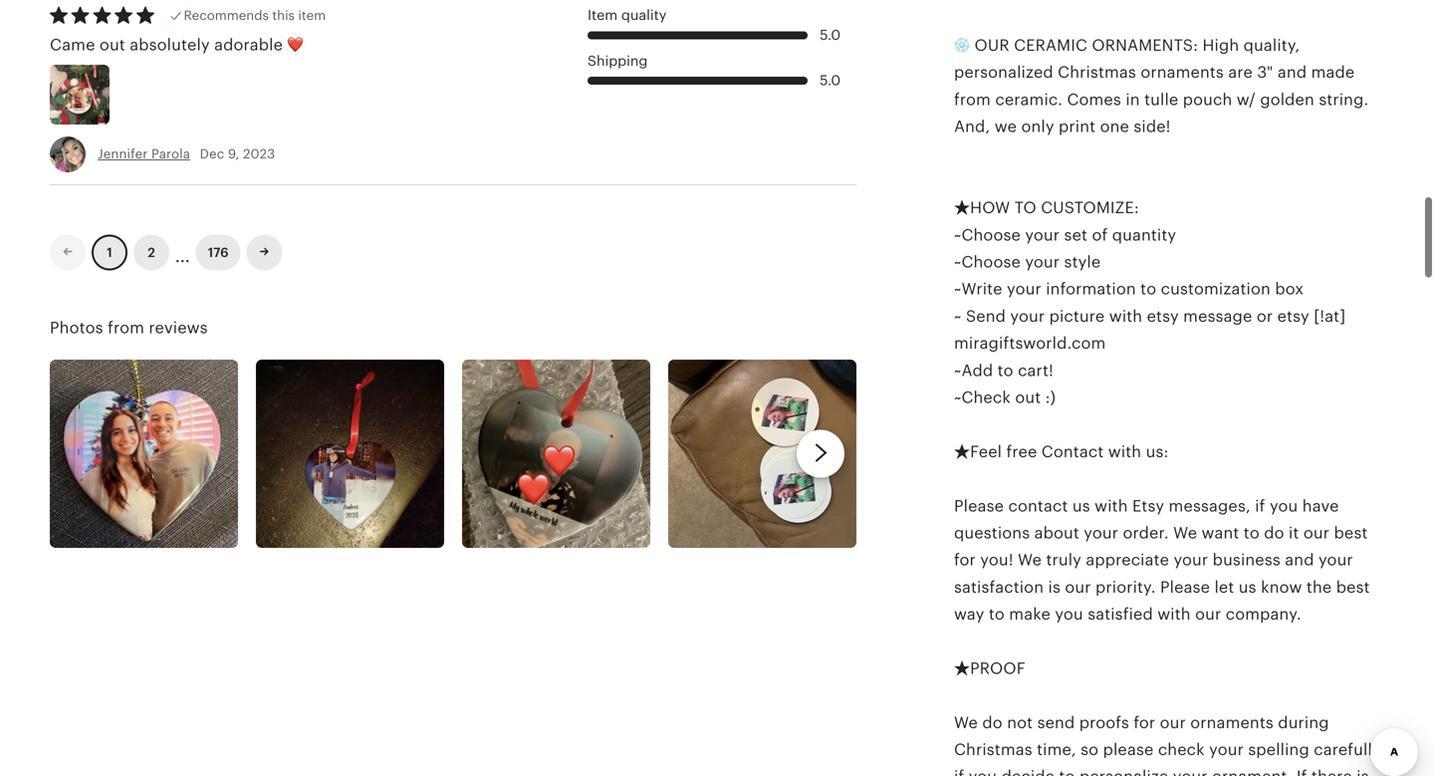 Task type: describe. For each thing, give the bounding box(es) containing it.
your up the
[[1319, 551, 1354, 569]]

contact
[[1042, 443, 1104, 461]]

made
[[1312, 63, 1356, 81]]

1 vertical spatial we
[[1018, 551, 1042, 569]]

this
[[272, 8, 295, 23]]

your up miragiftsworld.com
[[1011, 307, 1046, 325]]

satisfaction
[[955, 578, 1044, 596]]

tulle
[[1145, 91, 1179, 108]]

or
[[1257, 307, 1274, 325]]

customize:
[[1042, 199, 1140, 217]]

your down to
[[1026, 226, 1060, 244]]

recommends this item
[[184, 8, 326, 23]]

decide
[[1002, 768, 1055, 776]]

etsy
[[1133, 497, 1165, 515]]

with right satisfied
[[1158, 605, 1191, 623]]

our down let
[[1196, 605, 1222, 623]]

way
[[955, 605, 985, 623]]

not
[[1008, 714, 1034, 732]]

item
[[298, 8, 326, 23]]

out inside ★how to customize: ~choose your set of quantity ~choose your style ~write your information to customization box ~  send your picture with etsy message or  etsy [!at] miragiftsworld.com ~add to cart! ~check out :)
[[1016, 389, 1042, 407]]

~write
[[955, 280, 1003, 298]]

send
[[1038, 714, 1076, 732]]

contact
[[1009, 497, 1069, 515]]

for inside the we do not send proofs for our ornaments during christmas time, so please check your spelling carefully if you decide to personalize your ornament. if there
[[1134, 714, 1156, 732]]

ornament.
[[1213, 768, 1293, 776]]

and inside the ❄️ our ceramic ornaments: high quality, personalized christmas ornaments are 3" and made from ceramic. comes in tulle pouch w/ golden string. and, we only print one side!
[[1278, 63, 1308, 81]]

ornaments inside the we do not send proofs for our ornaments during christmas time, so please check your spelling carefully if you decide to personalize your ornament. if there
[[1191, 714, 1274, 732]]

one
[[1101, 118, 1130, 136]]

item quality
[[588, 7, 667, 23]]

send
[[966, 307, 1006, 325]]

w/
[[1237, 91, 1256, 108]]

information
[[1047, 280, 1137, 298]]

your down want
[[1174, 551, 1209, 569]]

0 horizontal spatial please
[[955, 497, 1005, 515]]

do inside the we do not send proofs for our ornaments during christmas time, so please check your spelling carefully if you decide to personalize your ornament. if there
[[983, 714, 1003, 732]]

let
[[1215, 578, 1235, 596]]

us:
[[1147, 443, 1169, 461]]

string.
[[1320, 91, 1370, 108]]

of
[[1093, 226, 1108, 244]]

personalized
[[955, 63, 1054, 81]]

ornaments:
[[1093, 36, 1199, 54]]

jennifer
[[98, 147, 148, 162]]

please contact us with etsy messages, if you have questions about your order. we want to do it our best for you!  we truly appreciate your business and your satisfaction is our priority. please let us know the best way to make you satisfied with our company.
[[955, 497, 1371, 623]]

★feel free contact with us:
[[955, 443, 1169, 461]]

absolutely
[[130, 36, 210, 54]]

our right is on the right bottom of page
[[1066, 578, 1092, 596]]

picture
[[1050, 307, 1105, 325]]

in
[[1126, 91, 1141, 108]]

your down the check
[[1174, 768, 1208, 776]]

[!at]
[[1315, 307, 1347, 325]]

golden
[[1261, 91, 1315, 108]]

so
[[1081, 741, 1099, 759]]

and,
[[955, 118, 991, 136]]

5.0 for shipping
[[820, 72, 841, 88]]

order.
[[1124, 524, 1170, 542]]

there
[[1312, 768, 1353, 776]]

1 vertical spatial you
[[1056, 605, 1084, 623]]

cart!
[[1018, 362, 1054, 379]]

photos
[[50, 319, 103, 337]]

the
[[1307, 578, 1333, 596]]

to inside the we do not send proofs for our ornaments during christmas time, so please check your spelling carefully if you decide to personalize your ornament. if there
[[1060, 768, 1076, 776]]

you!
[[981, 551, 1014, 569]]

0 vertical spatial us
[[1073, 497, 1091, 515]]

style
[[1065, 253, 1101, 271]]

want
[[1202, 524, 1240, 542]]

★how to customize: ~choose your set of quantity ~choose your style ~write your information to customization box ~  send your picture with etsy message or  etsy [!at] miragiftsworld.com ~add to cart! ~check out :)
[[955, 199, 1347, 407]]

appreciate
[[1087, 551, 1170, 569]]

1 vertical spatial best
[[1337, 578, 1371, 596]]

make
[[1010, 605, 1051, 623]]

quality,
[[1244, 36, 1301, 54]]

to down the satisfaction
[[989, 605, 1005, 623]]

have
[[1303, 497, 1340, 515]]

christmas inside the we do not send proofs for our ornaments during christmas time, so please check your spelling carefully if you decide to personalize your ornament. if there
[[955, 741, 1033, 759]]

came
[[50, 36, 95, 54]]

messages,
[[1169, 497, 1251, 515]]

print
[[1059, 118, 1096, 136]]

★proof
[[955, 660, 1026, 678]]

to down the quantity
[[1141, 280, 1157, 298]]

with left us:
[[1109, 443, 1142, 461]]

2 horizontal spatial you
[[1270, 497, 1299, 515]]

ceramic.
[[996, 91, 1063, 108]]

about
[[1035, 524, 1080, 542]]

from inside the ❄️ our ceramic ornaments: high quality, personalized christmas ornaments are 3" and made from ceramic. comes in tulle pouch w/ golden string. and, we only print one side!
[[955, 91, 991, 108]]

side!
[[1134, 118, 1171, 136]]

quantity
[[1113, 226, 1177, 244]]

recommends
[[184, 8, 269, 23]]

personalize
[[1080, 768, 1169, 776]]

we
[[995, 118, 1017, 136]]

3"
[[1258, 63, 1274, 81]]

customization
[[1162, 280, 1271, 298]]

your left style
[[1026, 253, 1060, 271]]

miragiftsworld.com
[[955, 334, 1106, 352]]

spelling
[[1249, 741, 1310, 759]]

christmas inside the ❄️ our ceramic ornaments: high quality, personalized christmas ornaments are 3" and made from ceramic. comes in tulle pouch w/ golden string. and, we only print one side!
[[1058, 63, 1137, 81]]

176
[[208, 245, 229, 260]]

…
[[175, 238, 190, 267]]

for inside please contact us with etsy messages, if you have questions about your order. we want to do it our best for you!  we truly appreciate your business and your satisfaction is our priority. please let us know the best way to make you satisfied with our company.
[[955, 551, 976, 569]]



Task type: locate. For each thing, give the bounding box(es) containing it.
9,
[[228, 147, 240, 162]]

:)
[[1046, 389, 1056, 407]]

free
[[1007, 443, 1038, 461]]

0 horizontal spatial out
[[100, 36, 125, 54]]

2 link
[[134, 235, 169, 271]]

if
[[1297, 768, 1308, 776]]

~choose up ~write
[[955, 253, 1021, 271]]

1
[[107, 245, 112, 260]]

questions
[[955, 524, 1031, 542]]

★feel
[[955, 443, 1003, 461]]

for left you!
[[955, 551, 976, 569]]

during
[[1279, 714, 1330, 732]]

0 vertical spatial ~choose
[[955, 226, 1021, 244]]

1 horizontal spatial etsy
[[1278, 307, 1310, 325]]

❄️ our ceramic ornaments: high quality, personalized christmas ornaments are 3" and made from ceramic. comes in tulle pouch w/ golden string. and, we only print one side!
[[955, 36, 1370, 136]]

1 horizontal spatial if
[[1256, 497, 1266, 515]]

★how
[[955, 199, 1011, 217]]

please up "questions"
[[955, 497, 1005, 515]]

0 horizontal spatial etsy
[[1148, 307, 1180, 325]]

0 vertical spatial 5.0
[[820, 27, 841, 43]]

and down it in the right of the page
[[1286, 551, 1315, 569]]

with inside ★how to customize: ~choose your set of quantity ~choose your style ~write your information to customization box ~  send your picture with etsy message or  etsy [!at] miragiftsworld.com ~add to cart! ~check out :)
[[1110, 307, 1143, 325]]

1 vertical spatial ornaments
[[1191, 714, 1274, 732]]

0 vertical spatial out
[[100, 36, 125, 54]]

0 horizontal spatial from
[[108, 319, 145, 337]]

0 horizontal spatial you
[[969, 768, 998, 776]]

our
[[975, 36, 1010, 54]]

for
[[955, 551, 976, 569], [1134, 714, 1156, 732]]

for up please
[[1134, 714, 1156, 732]]

please
[[955, 497, 1005, 515], [1161, 578, 1211, 596]]

1 vertical spatial if
[[955, 768, 965, 776]]

2 horizontal spatial we
[[1174, 524, 1198, 542]]

1 horizontal spatial we
[[1018, 551, 1042, 569]]

christmas up comes at the top of the page
[[1058, 63, 1137, 81]]

high
[[1203, 36, 1240, 54]]

it
[[1289, 524, 1300, 542]]

you
[[1270, 497, 1299, 515], [1056, 605, 1084, 623], [969, 768, 998, 776]]

satisfied
[[1088, 605, 1154, 623]]

your
[[1026, 226, 1060, 244], [1026, 253, 1060, 271], [1007, 280, 1042, 298], [1011, 307, 1046, 325], [1084, 524, 1119, 542], [1174, 551, 1209, 569], [1319, 551, 1354, 569], [1210, 741, 1245, 759], [1174, 768, 1208, 776]]

1 5.0 from the top
[[820, 27, 841, 43]]

to left cart!
[[998, 362, 1014, 379]]

box
[[1276, 280, 1305, 298]]

ceramic
[[1015, 36, 1088, 54]]

from right photos on the left of the page
[[108, 319, 145, 337]]

1 etsy from the left
[[1148, 307, 1180, 325]]

photos from reviews
[[50, 319, 208, 337]]

parola
[[151, 147, 190, 162]]

~choose down ★how
[[955, 226, 1021, 244]]

176 link
[[196, 235, 241, 271]]

our
[[1304, 524, 1330, 542], [1066, 578, 1092, 596], [1196, 605, 1222, 623], [1161, 714, 1187, 732]]

our up the check
[[1161, 714, 1187, 732]]

you up it in the right of the page
[[1270, 497, 1299, 515]]

1 vertical spatial out
[[1016, 389, 1042, 407]]

you left decide
[[969, 768, 998, 776]]

1 vertical spatial us
[[1239, 578, 1257, 596]]

know
[[1262, 578, 1303, 596]]

carefully
[[1315, 741, 1382, 759]]

best down have
[[1335, 524, 1369, 542]]

item
[[588, 7, 618, 23]]

1 link
[[92, 235, 128, 271]]

to up business
[[1244, 524, 1260, 542]]

ornaments
[[1141, 63, 1225, 81], [1191, 714, 1274, 732]]

etsy down 'box'
[[1278, 307, 1310, 325]]

1 horizontal spatial for
[[1134, 714, 1156, 732]]

0 vertical spatial for
[[955, 551, 976, 569]]

to
[[1015, 199, 1037, 217]]

business
[[1213, 551, 1281, 569]]

2 vertical spatial we
[[955, 714, 979, 732]]

truly
[[1047, 551, 1082, 569]]

1 ~choose from the top
[[955, 226, 1021, 244]]

~check
[[955, 389, 1011, 407]]

0 vertical spatial christmas
[[1058, 63, 1137, 81]]

1 vertical spatial christmas
[[955, 741, 1033, 759]]

we right you!
[[1018, 551, 1042, 569]]

1 horizontal spatial christmas
[[1058, 63, 1137, 81]]

1 vertical spatial 5.0
[[820, 72, 841, 88]]

you down is on the right bottom of page
[[1056, 605, 1084, 623]]

2 vertical spatial you
[[969, 768, 998, 776]]

best
[[1335, 524, 1369, 542], [1337, 578, 1371, 596]]

do left it in the right of the page
[[1265, 524, 1285, 542]]

2 5.0 from the top
[[820, 72, 841, 88]]

1 horizontal spatial you
[[1056, 605, 1084, 623]]

1 vertical spatial please
[[1161, 578, 1211, 596]]

1 vertical spatial do
[[983, 714, 1003, 732]]

only
[[1022, 118, 1055, 136]]

0 horizontal spatial do
[[983, 714, 1003, 732]]

❤️
[[287, 36, 304, 54]]

2
[[148, 245, 155, 260]]

ornaments up ornament.
[[1191, 714, 1274, 732]]

your up ornament.
[[1210, 741, 1245, 759]]

0 horizontal spatial us
[[1073, 497, 1091, 515]]

us up the about
[[1073, 497, 1091, 515]]

ornaments up tulle
[[1141, 63, 1225, 81]]

if right messages,
[[1256, 497, 1266, 515]]

company.
[[1226, 605, 1302, 623]]

0 vertical spatial please
[[955, 497, 1005, 515]]

we left not
[[955, 714, 979, 732]]

0 horizontal spatial christmas
[[955, 741, 1033, 759]]

out
[[100, 36, 125, 54], [1016, 389, 1042, 407]]

if inside please contact us with etsy messages, if you have questions about your order. we want to do it our best for you!  we truly appreciate your business and your satisfaction is our priority. please let us know the best way to make you satisfied with our company.
[[1256, 497, 1266, 515]]

if left decide
[[955, 768, 965, 776]]

we inside the we do not send proofs for our ornaments during christmas time, so please check your spelling carefully if you decide to personalize your ornament. if there
[[955, 714, 979, 732]]

christmas
[[1058, 63, 1137, 81], [955, 741, 1033, 759]]

to down 'time,'
[[1060, 768, 1076, 776]]

ornaments inside the ❄️ our ceramic ornaments: high quality, personalized christmas ornaments are 3" and made from ceramic. comes in tulle pouch w/ golden string. and, we only print one side!
[[1141, 63, 1225, 81]]

with left etsy
[[1095, 497, 1129, 515]]

comes
[[1068, 91, 1122, 108]]

if inside the we do not send proofs for our ornaments during christmas time, so please check your spelling carefully if you decide to personalize your ornament. if there
[[955, 768, 965, 776]]

priority.
[[1096, 578, 1157, 596]]

0 vertical spatial ornaments
[[1141, 63, 1225, 81]]

0 vertical spatial you
[[1270, 497, 1299, 515]]

❄️
[[955, 36, 971, 54]]

out right 'came'
[[100, 36, 125, 54]]

0 vertical spatial and
[[1278, 63, 1308, 81]]

0 horizontal spatial we
[[955, 714, 979, 732]]

check
[[1159, 741, 1205, 759]]

~
[[955, 307, 962, 325]]

if
[[1256, 497, 1266, 515], [955, 768, 965, 776]]

shipping
[[588, 53, 648, 69]]

1 horizontal spatial do
[[1265, 524, 1285, 542]]

1 vertical spatial ~choose
[[955, 253, 1021, 271]]

1 horizontal spatial please
[[1161, 578, 1211, 596]]

and right '3"' at right
[[1278, 63, 1308, 81]]

5.0 for item quality
[[820, 27, 841, 43]]

0 vertical spatial from
[[955, 91, 991, 108]]

0 vertical spatial we
[[1174, 524, 1198, 542]]

our right it in the right of the page
[[1304, 524, 1330, 542]]

1 horizontal spatial out
[[1016, 389, 1042, 407]]

0 horizontal spatial for
[[955, 551, 976, 569]]

your up appreciate
[[1084, 524, 1119, 542]]

we left want
[[1174, 524, 1198, 542]]

out left :)
[[1016, 389, 1042, 407]]

~choose
[[955, 226, 1021, 244], [955, 253, 1021, 271]]

quality
[[622, 7, 667, 23]]

~add
[[955, 362, 994, 379]]

view details of this review photo by jennifer parola image
[[50, 65, 110, 124]]

from
[[955, 91, 991, 108], [108, 319, 145, 337]]

dec
[[200, 147, 225, 162]]

christmas down not
[[955, 741, 1033, 759]]

set
[[1065, 226, 1088, 244]]

you inside the we do not send proofs for our ornaments during christmas time, so please check your spelling carefully if you decide to personalize your ornament. if there
[[969, 768, 998, 776]]

0 horizontal spatial if
[[955, 768, 965, 776]]

us right let
[[1239, 578, 1257, 596]]

0 vertical spatial best
[[1335, 524, 1369, 542]]

1 vertical spatial and
[[1286, 551, 1315, 569]]

1 vertical spatial for
[[1134, 714, 1156, 732]]

and inside please contact us with etsy messages, if you have questions about your order. we want to do it our best for you!  we truly appreciate your business and your satisfaction is our priority. please let us know the best way to make you satisfied with our company.
[[1286, 551, 1315, 569]]

proofs
[[1080, 714, 1130, 732]]

do inside please contact us with etsy messages, if you have questions about your order. we want to do it our best for you!  we truly appreciate your business and your satisfaction is our priority. please let us know the best way to make you satisfied with our company.
[[1265, 524, 1285, 542]]

0 vertical spatial do
[[1265, 524, 1285, 542]]

our inside the we do not send proofs for our ornaments during christmas time, so please check your spelling carefully if you decide to personalize your ornament. if there
[[1161, 714, 1187, 732]]

time,
[[1037, 741, 1077, 759]]

your right ~write
[[1007, 280, 1042, 298]]

with down information
[[1110, 307, 1143, 325]]

1 vertical spatial from
[[108, 319, 145, 337]]

is
[[1049, 578, 1061, 596]]

1 horizontal spatial from
[[955, 91, 991, 108]]

best right the
[[1337, 578, 1371, 596]]

do left not
[[983, 714, 1003, 732]]

from up and,
[[955, 91, 991, 108]]

message
[[1184, 307, 1253, 325]]

etsy left message at the top right of page
[[1148, 307, 1180, 325]]

came out absolutely adorable ❤️
[[50, 36, 304, 54]]

1 horizontal spatial us
[[1239, 578, 1257, 596]]

2 ~choose from the top
[[955, 253, 1021, 271]]

2023
[[243, 147, 275, 162]]

0 vertical spatial if
[[1256, 497, 1266, 515]]

please left let
[[1161, 578, 1211, 596]]

2 etsy from the left
[[1278, 307, 1310, 325]]

please
[[1104, 741, 1154, 759]]



Task type: vqa. For each thing, say whether or not it's contained in the screenshot.
banner
no



